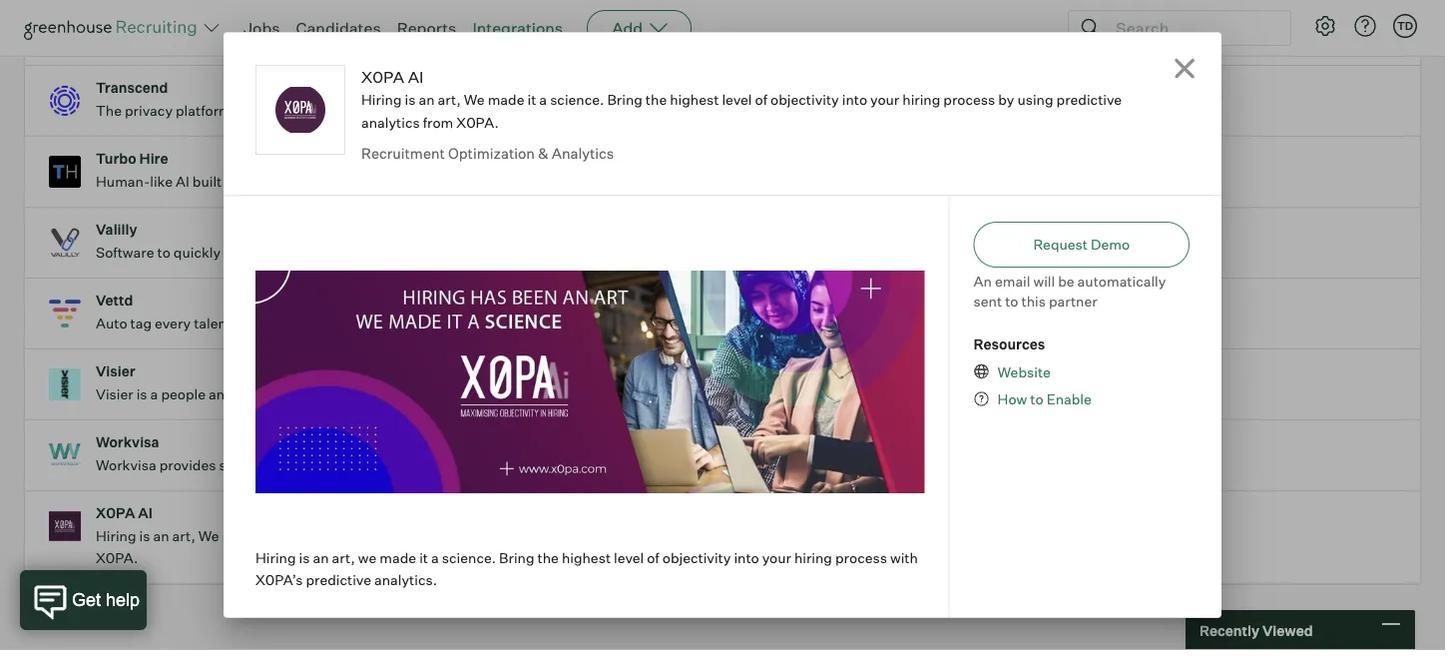 Task type: locate. For each thing, give the bounding box(es) containing it.
privacy
[[125, 102, 173, 120], [423, 102, 471, 120]]

1 vertical spatial with
[[891, 549, 919, 566]]

td
[[1398, 19, 1414, 32]]

information
[[387, 173, 463, 190]]

art, down provides
[[172, 527, 195, 545]]

it up analytics.
[[420, 549, 428, 566]]

your up hiring is an art, we made it a science. bring the highest level of objectivity into your hiring process with x0pa's predictive analytics. at the bottom of the page
[[605, 527, 634, 545]]

and right processes at bottom left
[[587, 457, 611, 474]]

on right built
[[225, 173, 241, 190]]

2 vertical spatial analytics
[[860, 527, 919, 545]]

integrations link
[[473, 18, 563, 38]]

0 horizontal spatial x0pa.
[[96, 549, 138, 567]]

uses
[[588, 616, 618, 634]]

that left makes
[[234, 102, 261, 120]]

platform right the planning
[[275, 9, 331, 27]]

bring up x0pa ai is an intelligent saas hiring platform that uses artificial intelligence
[[499, 549, 535, 566]]

the
[[96, 102, 122, 120]]

bring inside hiring is an art, we made it a science. bring the highest level of objectivity into your hiring process with x0pa's predictive analytics.
[[499, 549, 535, 566]]

0 vertical spatial workvisa
[[96, 434, 159, 451]]

hiring up the fitting
[[458, 616, 496, 634]]

x0pa's
[[256, 571, 303, 589]]

and inside valilly software to quickly collect, identify, target and convert talent into successful job placements.
[[373, 244, 398, 261]]

an left we on the bottom of the page
[[313, 549, 329, 566]]

2 vertical spatial science.
[[442, 549, 496, 566]]

analytics right people at left bottom
[[209, 386, 267, 403]]

0 vertical spatial made
[[488, 91, 525, 108]]

1 vertical spatial platform
[[176, 102, 231, 120]]

your up source,
[[763, 549, 792, 566]]

level down the workvisa workvisa provides simple, efficient management of immigration  processes and compliance requirements.
[[457, 527, 487, 545]]

1 vertical spatial from
[[922, 527, 952, 545]]

1 horizontal spatial hiring
[[256, 549, 296, 566]]

1 vertical spatial using
[[752, 527, 788, 545]]

0 vertical spatial predictive
[[1057, 91, 1123, 108]]

0 vertical spatial objectivity
[[771, 91, 840, 108]]

website
[[998, 363, 1051, 380]]

1 horizontal spatial process
[[836, 549, 888, 566]]

0 vertical spatial platform
[[275, 9, 331, 27]]

the inside the to source, score, and rank talent to identify the best fitting candidates for each organization's needs.
[[397, 638, 419, 650]]

2 horizontal spatial talent
[[454, 244, 492, 261]]

candidates down x0pa ai is an intelligent saas hiring platform that uses artificial intelligence
[[495, 638, 568, 650]]

x0pa ai banner image image
[[256, 222, 925, 542]]

roles,
[[504, 315, 541, 332]]

objectivity up hiring is an art, we made it a science. bring the highest level of objectivity into your hiring process with x0pa's predictive analytics. at the bottom of the page
[[505, 527, 574, 545]]

is inside hiring is an art, we made it a science. bring the highest level of objectivity into your hiring process with x0pa's predictive analytics.
[[299, 549, 310, 566]]

1 horizontal spatial objectivity
[[663, 549, 731, 566]]

1 horizontal spatial hire
[[909, 173, 937, 190]]

2 vertical spatial highest
[[562, 549, 611, 566]]

and inside "turbo hire human-like ai built on contemporary-world information to spot only those candidates you would love to meet and eventually hire"
[[811, 173, 836, 190]]

candidates link
[[296, 18, 381, 38]]

stack.
[[584, 102, 624, 120]]

into down all
[[843, 91, 868, 108]]

x0pa ai hiring is an art, we made it a science. bring the highest level of objectivity into your hiring process by using predictive analytics from x0pa. down processes at bottom left
[[96, 504, 952, 567]]

a left tech
[[540, 91, 547, 108]]

to down email
[[1006, 292, 1019, 309]]

2 horizontal spatial bring
[[608, 91, 643, 108]]

quickly
[[174, 244, 221, 261]]

and right score,
[[877, 616, 901, 634]]

best
[[422, 638, 450, 650]]

0 horizontal spatial with
[[377, 315, 405, 332]]

0 horizontal spatial hire
[[139, 150, 168, 167]]

0 vertical spatial x0pa.
[[457, 113, 499, 131]]

predictive inside hiring is an art, we made it a science. bring the highest level of objectivity into your hiring process with x0pa's predictive analytics.
[[306, 571, 371, 589]]

1 horizontal spatial predictive
[[791, 527, 857, 545]]

0 horizontal spatial level
[[457, 527, 487, 545]]

1 horizontal spatial level
[[614, 549, 644, 566]]

2 horizontal spatial that
[[558, 616, 585, 634]]

hiring up source,
[[795, 549, 833, 566]]

that
[[234, 102, 261, 120], [326, 386, 352, 403], [558, 616, 585, 634]]

0 horizontal spatial analytics
[[209, 386, 267, 403]]

and inside the workvisa workvisa provides simple, efficient management of immigration  processes and compliance requirements.
[[587, 457, 611, 474]]

platform inside transcend the privacy platform that makes it easy to encode privacy across your tech stack.
[[176, 102, 231, 120]]

to right how
[[1031, 390, 1044, 408]]

your inside transcend the privacy platform that makes it easy to encode privacy across your tech stack.
[[520, 102, 549, 120]]

1 privacy from the left
[[125, 102, 173, 120]]

and right "meet"
[[811, 173, 836, 190]]

x0pa.
[[457, 113, 499, 131], [96, 549, 138, 567]]

tag
[[130, 315, 152, 332]]

it up "x0pa's"
[[262, 527, 271, 545]]

1 vertical spatial analytics
[[209, 386, 267, 403]]

process inside hiring is an art, we made it a science. bring the highest level of objectivity into your hiring process with x0pa's predictive analytics.
[[836, 549, 888, 566]]

1 vertical spatial hiring
[[96, 527, 136, 545]]

is inside visier visier is a people analytics solution that transforms hr data into actionable insights.
[[137, 386, 147, 403]]

it
[[528, 91, 537, 108], [310, 102, 319, 120], [262, 527, 271, 545], [420, 549, 428, 566]]

hr,
[[646, 9, 671, 27]]

a up analytics.
[[431, 549, 439, 566]]

will
[[1034, 273, 1056, 290]]

0 horizontal spatial talent
[[194, 315, 232, 332]]

configure image
[[1314, 14, 1338, 38]]

2 vertical spatial art,
[[332, 549, 355, 566]]

2 privacy from the left
[[423, 102, 471, 120]]

it inside transcend the privacy platform that makes it easy to encode privacy across your tech stack.
[[310, 102, 319, 120]]

more.
[[684, 315, 723, 332]]

and inside vettd auto tag every talent profile in greenhouse with skills, relevant roles, experience level, and more.
[[657, 315, 681, 332]]

makes
[[264, 102, 307, 120]]

into left successful
[[495, 244, 520, 261]]

highest down trace's workforce planning platform connects core systems and helps talent, fp&a, hr, and managers collaborate on all things headcount. link
[[670, 91, 719, 108]]

1 horizontal spatial we
[[464, 91, 485, 108]]

into up intelligence
[[734, 549, 760, 566]]

0 vertical spatial that
[[234, 102, 261, 120]]

a up "x0pa's"
[[274, 527, 282, 545]]

2 horizontal spatial art,
[[438, 91, 461, 108]]

1 vertical spatial workvisa
[[96, 457, 156, 474]]

source,
[[781, 616, 830, 634]]

meet
[[775, 173, 808, 190]]

each
[[592, 638, 623, 650]]

by
[[999, 91, 1015, 108], [733, 527, 749, 545]]

add button
[[587, 10, 692, 46]]

0 horizontal spatial highest
[[405, 527, 454, 545]]

made up optimization
[[488, 91, 525, 108]]

of up artificial
[[647, 549, 660, 566]]

hiring down compliance
[[637, 527, 675, 545]]

0 vertical spatial x0pa
[[361, 67, 405, 87]]

intelligence
[[682, 616, 762, 634]]

made up "x0pa's"
[[222, 527, 259, 545]]

ai
[[408, 67, 424, 87], [176, 173, 190, 190], [138, 504, 153, 522], [298, 616, 312, 634]]

identify,
[[275, 244, 327, 261]]

into inside valilly software to quickly collect, identify, target and convert talent into successful job placements.
[[495, 244, 520, 261]]

talent right 'rank'
[[288, 638, 326, 650]]

hire right eventually in the top of the page
[[909, 173, 937, 190]]

0 horizontal spatial on
[[225, 173, 241, 190]]

2 visier from the top
[[96, 386, 133, 403]]

0 horizontal spatial we
[[198, 527, 219, 545]]

2 horizontal spatial x0pa
[[361, 67, 405, 87]]

1 vertical spatial talent
[[194, 315, 232, 332]]

0 horizontal spatial that
[[234, 102, 261, 120]]

add
[[612, 18, 643, 38]]

compliance
[[614, 457, 690, 474]]

0 vertical spatial with
[[377, 315, 405, 332]]

job
[[595, 244, 616, 261]]

be
[[1059, 273, 1075, 290]]

1 horizontal spatial x0pa
[[256, 616, 295, 634]]

2 vertical spatial objectivity
[[663, 549, 731, 566]]

data
[[453, 386, 483, 403]]

visier left people at left bottom
[[96, 386, 133, 403]]

vettd auto tag every talent profile in greenhouse with skills, relevant roles, experience level, and more.
[[96, 292, 723, 332]]

2 vertical spatial level
[[614, 549, 644, 566]]

1 horizontal spatial from
[[922, 527, 952, 545]]

2 vertical spatial talent
[[288, 638, 326, 650]]

2 horizontal spatial highest
[[670, 91, 719, 108]]

0 horizontal spatial predictive
[[306, 571, 371, 589]]

and right level,
[[657, 315, 681, 332]]

predictive
[[1057, 91, 1123, 108], [791, 527, 857, 545], [306, 571, 371, 589]]

analytics up score,
[[860, 527, 919, 545]]

science. up analytics
[[550, 91, 605, 108]]

level up artificial
[[614, 549, 644, 566]]

valilly software to quickly collect, identify, target and convert talent into successful job placements.
[[96, 221, 699, 261]]

1 horizontal spatial by
[[999, 91, 1015, 108]]

0 vertical spatial bring
[[608, 91, 643, 108]]

1 vertical spatial we
[[198, 527, 219, 545]]

made
[[488, 91, 525, 108], [222, 527, 259, 545], [380, 549, 417, 566]]

with inside vettd auto tag every talent profile in greenhouse with skills, relevant roles, experience level, and more.
[[377, 315, 405, 332]]

2 horizontal spatial science.
[[550, 91, 605, 108]]

your left tech
[[520, 102, 549, 120]]

talent right every
[[194, 315, 232, 332]]

the up x0pa ai is an intelligent saas hiring platform that uses artificial intelligence
[[538, 549, 559, 566]]

science. inside hiring is an art, we made it a science. bring the highest level of objectivity into your hiring process with x0pa's predictive analytics.
[[442, 549, 496, 566]]

1 horizontal spatial highest
[[562, 549, 611, 566]]

workvisa
[[96, 434, 159, 451], [96, 457, 156, 474]]

to right the easy
[[355, 102, 368, 120]]

1 vertical spatial hire
[[909, 173, 937, 190]]

0 vertical spatial candidates
[[584, 173, 657, 190]]

trace's workforce planning platform connects core systems and helps talent, fp&a, hr, and managers collaborate on all things headcount. link
[[25, 0, 1421, 66]]

1 horizontal spatial candidates
[[584, 173, 657, 190]]

highest up uses
[[562, 549, 611, 566]]

0 horizontal spatial by
[[733, 527, 749, 545]]

0 vertical spatial level
[[722, 91, 752, 108]]

collaborate
[[770, 9, 844, 27]]

talent inside vettd auto tag every talent profile in greenhouse with skills, relevant roles, experience level, and more.
[[194, 315, 232, 332]]

0 vertical spatial on
[[847, 9, 863, 27]]

vettd
[[96, 292, 133, 309]]

a
[[540, 91, 547, 108], [150, 386, 158, 403], [274, 527, 282, 545], [431, 549, 439, 566]]

an up identify
[[329, 616, 345, 634]]

0 horizontal spatial bring
[[342, 527, 377, 545]]

bring right tech
[[608, 91, 643, 108]]

2 horizontal spatial process
[[944, 91, 996, 108]]

bring
[[608, 91, 643, 108], [342, 527, 377, 545], [499, 549, 535, 566]]

x0pa
[[361, 67, 405, 87], [96, 504, 135, 522], [256, 616, 295, 634]]

hiring inside hiring is an art, we made it a science. bring the highest level of objectivity into your hiring process with x0pa's predictive analytics.
[[256, 549, 296, 566]]

0 vertical spatial art,
[[438, 91, 461, 108]]

to right love
[[759, 173, 772, 190]]

jobs
[[244, 18, 280, 38]]

an up recruitment
[[419, 91, 435, 108]]

hiring inside hiring is an art, we made it a science. bring the highest level of objectivity into your hiring process with x0pa's predictive analytics.
[[795, 549, 833, 566]]

1 vertical spatial candidates
[[495, 638, 568, 650]]

1 horizontal spatial analytics
[[361, 113, 420, 131]]

with
[[377, 315, 405, 332], [891, 549, 919, 566]]

into inside hiring is an art, we made it a science. bring the highest level of objectivity into your hiring process with x0pa's predictive analytics.
[[734, 549, 760, 566]]

that up the 'for'
[[558, 616, 585, 634]]

2 vertical spatial bring
[[499, 549, 535, 566]]

and right target
[[373, 244, 398, 261]]

process
[[944, 91, 996, 108], [678, 527, 730, 545], [836, 549, 888, 566]]

on inside trace's workforce planning platform connects core systems and helps talent, fp&a, hr, and managers collaborate on all things headcount.
[[847, 9, 863, 27]]

bring up we on the bottom of the page
[[342, 527, 377, 545]]

we down provides
[[198, 527, 219, 545]]

platform left uses
[[499, 616, 555, 634]]

to inside transcend the privacy platform that makes it easy to encode privacy across your tech stack.
[[355, 102, 368, 120]]

art, left we on the bottom of the page
[[332, 549, 355, 566]]

actionable
[[514, 386, 582, 403]]

objectivity down collaborate
[[771, 91, 840, 108]]

1 horizontal spatial on
[[847, 9, 863, 27]]

to left quickly
[[157, 244, 171, 261]]

visier visier is a people analytics solution that transforms hr data into actionable insights.
[[96, 363, 642, 403]]

1 vertical spatial x0pa ai hiring is an art, we made it a science. bring the highest level of objectivity into your hiring process by using predictive analytics from x0pa.
[[96, 504, 952, 567]]

into right data
[[486, 386, 511, 403]]

1 horizontal spatial privacy
[[423, 102, 471, 120]]

processes
[[517, 457, 584, 474]]

art, left across
[[438, 91, 461, 108]]

highest up analytics.
[[405, 527, 454, 545]]

provides
[[159, 457, 216, 474]]

platform inside trace's workforce planning platform connects core systems and helps talent, fp&a, hr, and managers collaborate on all things headcount.
[[275, 9, 331, 27]]

1 horizontal spatial platform
[[275, 9, 331, 27]]

on left all
[[847, 9, 863, 27]]

needs.
[[722, 638, 766, 650]]

hiring
[[361, 91, 402, 108], [96, 527, 136, 545], [256, 549, 296, 566]]

2 vertical spatial platform
[[499, 616, 555, 634]]

an down provides
[[153, 527, 169, 545]]

level down trace's workforce planning platform connects core systems and helps talent, fp&a, hr, and managers collaborate on all things headcount. link
[[722, 91, 752, 108]]

rank
[[256, 638, 285, 650]]

your
[[871, 91, 900, 108], [520, 102, 549, 120], [605, 527, 634, 545], [763, 549, 792, 566]]

2 vertical spatial predictive
[[306, 571, 371, 589]]

artificial
[[621, 616, 680, 634]]

that inside transcend the privacy platform that makes it easy to encode privacy across your tech stack.
[[234, 102, 261, 120]]

platform
[[275, 9, 331, 27], [176, 102, 231, 120], [499, 616, 555, 634]]

0 horizontal spatial x0pa
[[96, 504, 135, 522]]

0 vertical spatial talent
[[454, 244, 492, 261]]

0 vertical spatial science.
[[550, 91, 605, 108]]

contemporary-
[[244, 173, 345, 190]]

candidates down analytics
[[584, 173, 657, 190]]

level inside hiring is an art, we made it a science. bring the highest level of objectivity into your hiring process with x0pa's predictive analytics.
[[614, 549, 644, 566]]

1 horizontal spatial made
[[380, 549, 417, 566]]

2 horizontal spatial objectivity
[[771, 91, 840, 108]]

viewed
[[1263, 621, 1314, 639]]

privacy down transcend
[[125, 102, 173, 120]]

into up hiring is an art, we made it a science. bring the highest level of objectivity into your hiring process with x0pa's predictive analytics. at the bottom of the page
[[577, 527, 602, 545]]

it left the easy
[[310, 102, 319, 120]]

an email will be automatically sent to this partner
[[974, 273, 1167, 309]]

visier down "auto"
[[96, 363, 135, 380]]

hire up 'like'
[[139, 150, 168, 167]]

a left people at left bottom
[[150, 386, 158, 403]]

software
[[96, 244, 154, 261]]

that right solution on the bottom of the page
[[326, 386, 352, 403]]

science. up saas
[[442, 549, 496, 566]]

0 vertical spatial hiring
[[361, 91, 402, 108]]

of inside hiring is an art, we made it a science. bring the highest level of objectivity into your hiring process with x0pa's predictive analytics.
[[647, 549, 660, 566]]

talent
[[454, 244, 492, 261], [194, 315, 232, 332], [288, 638, 326, 650]]

1 vertical spatial x0pa
[[96, 504, 135, 522]]

platform up built
[[176, 102, 231, 120]]

the left best
[[397, 638, 419, 650]]

0 vertical spatial highest
[[670, 91, 719, 108]]

0 vertical spatial analytics
[[361, 113, 420, 131]]

analytics.
[[374, 571, 437, 589]]

skills,
[[408, 315, 445, 332]]

love
[[729, 173, 756, 190]]

2 vertical spatial process
[[836, 549, 888, 566]]

2 vertical spatial x0pa
[[256, 616, 295, 634]]

how to enable link
[[990, 389, 1092, 409]]

talent right convert
[[454, 244, 492, 261]]

people
[[161, 386, 206, 403]]

of right management
[[416, 457, 428, 474]]

analytics up recruitment
[[361, 113, 420, 131]]

on
[[847, 9, 863, 27], [225, 173, 241, 190]]

profile
[[235, 315, 276, 332]]

2 workvisa from the top
[[96, 457, 156, 474]]

0 vertical spatial from
[[423, 113, 454, 131]]

made up analytics.
[[380, 549, 417, 566]]

greenhouse recruiting image
[[24, 16, 204, 40]]

science. up "x0pa's"
[[285, 527, 339, 545]]

x0pa ai hiring is an art, we made it a science. bring the highest level of objectivity into your hiring process by using predictive analytics from x0pa. down trace's workforce planning platform connects core systems and helps talent, fp&a, hr, and managers collaborate on all things headcount. link
[[361, 67, 1123, 131]]

intelligent
[[348, 616, 414, 634]]

request
[[1034, 236, 1089, 253]]

0 horizontal spatial art,
[[172, 527, 195, 545]]

reports
[[397, 18, 457, 38]]

we up recruitment optimization & analytics
[[464, 91, 485, 108]]

request demo button
[[974, 222, 1190, 268]]

privacy left across
[[423, 102, 471, 120]]

of inside the workvisa workvisa provides simple, efficient management of immigration  processes and compliance requirements.
[[416, 457, 428, 474]]

0 horizontal spatial platform
[[176, 102, 231, 120]]

objectivity up intelligence
[[663, 549, 731, 566]]



Task type: describe. For each thing, give the bounding box(es) containing it.
all
[[866, 9, 881, 27]]

the inside hiring is an art, we made it a science. bring the highest level of objectivity into your hiring process with x0pa's predictive analytics.
[[538, 549, 559, 566]]

and right hr,
[[674, 9, 699, 27]]

it left tech
[[528, 91, 537, 108]]

only
[[514, 173, 542, 190]]

on inside "turbo hire human-like ai built on contemporary-world information to spot only those candidates you would love to meet and eventually hire"
[[225, 173, 241, 190]]

built
[[193, 173, 222, 190]]

fp&a,
[[601, 9, 643, 27]]

1 vertical spatial by
[[733, 527, 749, 545]]

resources
[[974, 335, 1046, 353]]

spot
[[482, 173, 511, 190]]

platform for connects
[[275, 9, 331, 27]]

eventually
[[839, 173, 906, 190]]

2 horizontal spatial predictive
[[1057, 91, 1123, 108]]

systems
[[429, 9, 483, 27]]

to inside an email will be automatically sent to this partner
[[1006, 292, 1019, 309]]

it inside hiring is an art, we made it a science. bring the highest level of objectivity into your hiring process with x0pa's predictive analytics.
[[420, 549, 428, 566]]

solution
[[270, 386, 323, 403]]

1 horizontal spatial x0pa.
[[457, 113, 499, 131]]

encode
[[371, 102, 420, 120]]

an inside hiring is an art, we made it a science. bring the highest level of objectivity into your hiring process with x0pa's predictive analytics.
[[313, 549, 329, 566]]

an
[[974, 273, 993, 290]]

platform for that
[[176, 102, 231, 120]]

0 horizontal spatial science.
[[285, 527, 339, 545]]

sent
[[974, 292, 1003, 309]]

recently viewed
[[1200, 621, 1314, 639]]

1 workvisa from the top
[[96, 434, 159, 451]]

insights.
[[585, 386, 642, 403]]

0 vertical spatial process
[[944, 91, 996, 108]]

turbo hire human-like ai built on contemporary-world information to spot only those candidates you would love to meet and eventually hire
[[96, 150, 937, 190]]

hiring down things
[[903, 91, 941, 108]]

requirements.
[[693, 457, 785, 474]]

a inside hiring is an art, we made it a science. bring the highest level of objectivity into your hiring process with x0pa's predictive analytics.
[[431, 549, 439, 566]]

the up analytics.
[[380, 527, 402, 545]]

tech
[[552, 102, 581, 120]]

of up x0pa ai is an intelligent saas hiring platform that uses artificial intelligence
[[490, 527, 502, 545]]

in
[[279, 315, 291, 332]]

across
[[474, 102, 517, 120]]

and inside the to source, score, and rank talent to identify the best fitting candidates for each organization's needs.
[[877, 616, 901, 634]]

planning
[[215, 9, 272, 27]]

0 horizontal spatial made
[[222, 527, 259, 545]]

to left source,
[[765, 616, 778, 634]]

analytics inside visier visier is a people analytics solution that transforms hr data into actionable insights.
[[209, 386, 267, 403]]

into inside visier visier is a people analytics solution that transforms hr data into actionable insights.
[[486, 386, 511, 403]]

to left spot at the top left
[[466, 173, 479, 190]]

with inside hiring is an art, we made it a science. bring the highest level of objectivity into your hiring process with x0pa's predictive analytics.
[[891, 549, 919, 566]]

candidates inside the to source, score, and rank talent to identify the best fitting candidates for each organization's needs.
[[495, 638, 568, 650]]

integrations
[[473, 18, 563, 38]]

human-
[[96, 173, 150, 190]]

2 horizontal spatial platform
[[499, 616, 555, 634]]

objectivity inside hiring is an art, we made it a science. bring the highest level of objectivity into your hiring process with x0pa's predictive analytics.
[[663, 549, 731, 566]]

efficient
[[270, 457, 323, 474]]

fitting
[[453, 638, 492, 650]]

those
[[545, 173, 581, 190]]

successful
[[523, 244, 592, 261]]

2 horizontal spatial made
[[488, 91, 525, 108]]

made inside hiring is an art, we made it a science. bring the highest level of objectivity into your hiring process with x0pa's predictive analytics.
[[380, 549, 417, 566]]

target
[[330, 244, 370, 261]]

trace's
[[96, 9, 143, 27]]

0 horizontal spatial using
[[752, 527, 788, 545]]

0 vertical spatial using
[[1018, 91, 1054, 108]]

highest inside hiring is an art, we made it a science. bring the highest level of objectivity into your hiring process with x0pa's predictive analytics.
[[562, 549, 611, 566]]

easy
[[322, 102, 352, 120]]

0 vertical spatial hire
[[139, 150, 168, 167]]

managers
[[702, 9, 767, 27]]

recruitment optimization & analytics link
[[361, 144, 614, 162]]

saas
[[417, 616, 455, 634]]

every
[[155, 315, 191, 332]]

0 horizontal spatial hiring
[[96, 527, 136, 545]]

2 horizontal spatial analytics
[[860, 527, 919, 545]]

0 vertical spatial we
[[464, 91, 485, 108]]

website link
[[990, 362, 1051, 381]]

trace's workforce planning platform connects core systems and helps talent, fp&a, hr, and managers collaborate on all things headcount.
[[96, 9, 926, 49]]

simple,
[[219, 457, 267, 474]]

how
[[998, 390, 1028, 408]]

talent inside valilly software to quickly collect, identify, target and convert talent into successful job placements.
[[454, 244, 492, 261]]

your down all
[[871, 91, 900, 108]]

jobs link
[[244, 18, 280, 38]]

enable
[[1047, 390, 1092, 408]]

a inside visier visier is a people analytics solution that transforms hr data into actionable insights.
[[150, 386, 158, 403]]

2 horizontal spatial level
[[722, 91, 752, 108]]

optimization
[[448, 144, 535, 162]]

0 vertical spatial x0pa ai hiring is an art, we made it a science. bring the highest level of objectivity into your hiring process by using predictive analytics from x0pa.
[[361, 67, 1123, 131]]

transcend
[[96, 79, 168, 97]]

we
[[358, 549, 377, 566]]

1 vertical spatial bring
[[342, 527, 377, 545]]

1 vertical spatial objectivity
[[505, 527, 574, 545]]

1 vertical spatial art,
[[172, 527, 195, 545]]

demo
[[1092, 236, 1131, 253]]

recruitment
[[361, 144, 445, 162]]

workvisa workvisa provides simple, efficient management of immigration  processes and compliance requirements.
[[96, 434, 785, 474]]

experience
[[544, 315, 616, 332]]

workforce
[[146, 9, 212, 27]]

td button
[[1390, 10, 1422, 42]]

would
[[687, 173, 726, 190]]

1 vertical spatial level
[[457, 527, 487, 545]]

and left helps
[[486, 9, 511, 27]]

2 vertical spatial that
[[558, 616, 585, 634]]

greenhouse
[[294, 315, 374, 332]]

automatically
[[1078, 273, 1167, 290]]

level,
[[619, 315, 654, 332]]

hr
[[430, 386, 450, 403]]

td button
[[1394, 14, 1418, 38]]

1 vertical spatial process
[[678, 527, 730, 545]]

art, inside hiring is an art, we made it a science. bring the highest level of objectivity into your hiring process with x0pa's predictive analytics.
[[332, 549, 355, 566]]

relevant
[[448, 315, 501, 332]]

talent inside the to source, score, and rank talent to identify the best fitting candidates for each organization's needs.
[[288, 638, 326, 650]]

score,
[[833, 616, 874, 634]]

x0pa ai is an intelligent saas hiring platform that uses artificial intelligence
[[256, 616, 762, 634]]

to left identify
[[329, 638, 342, 650]]

connects
[[334, 9, 394, 27]]

for
[[571, 638, 589, 650]]

of down trace's workforce planning platform connects core systems and helps talent, fp&a, hr, and managers collaborate on all things headcount. link
[[756, 91, 768, 108]]

the right stack.
[[646, 91, 667, 108]]

to inside valilly software to quickly collect, identify, target and convert talent into successful job placements.
[[157, 244, 171, 261]]

like
[[150, 173, 173, 190]]

1 visier from the top
[[96, 363, 135, 380]]

1 vertical spatial predictive
[[791, 527, 857, 545]]

candidates inside "turbo hire human-like ai built on contemporary-world information to spot only those candidates you would love to meet and eventually hire"
[[584, 173, 657, 190]]

that inside visier visier is a people analytics solution that transforms hr data into actionable insights.
[[326, 386, 352, 403]]

1 vertical spatial highest
[[405, 527, 454, 545]]

ai inside "turbo hire human-like ai built on contemporary-world information to spot only those candidates you would love to meet and eventually hire"
[[176, 173, 190, 190]]

recently
[[1200, 621, 1260, 639]]

email
[[996, 273, 1031, 290]]

transcend the privacy platform that makes it easy to encode privacy across your tech stack.
[[96, 79, 624, 120]]

helps
[[514, 9, 550, 27]]

how to enable
[[998, 390, 1092, 408]]

Search text field
[[1111, 13, 1273, 42]]

organization's
[[626, 638, 719, 650]]

this
[[1022, 292, 1046, 309]]

your inside hiring is an art, we made it a science. bring the highest level of objectivity into your hiring process with x0pa's predictive analytics.
[[763, 549, 792, 566]]

0 vertical spatial by
[[999, 91, 1015, 108]]

headcount.
[[96, 31, 170, 49]]

2 horizontal spatial hiring
[[361, 91, 402, 108]]

analytics
[[552, 144, 614, 162]]

hiring is an art, we made it a science. bring the highest level of objectivity into your hiring process with x0pa's predictive analytics.
[[256, 549, 919, 589]]



Task type: vqa. For each thing, say whether or not it's contained in the screenshot.
topmost We
yes



